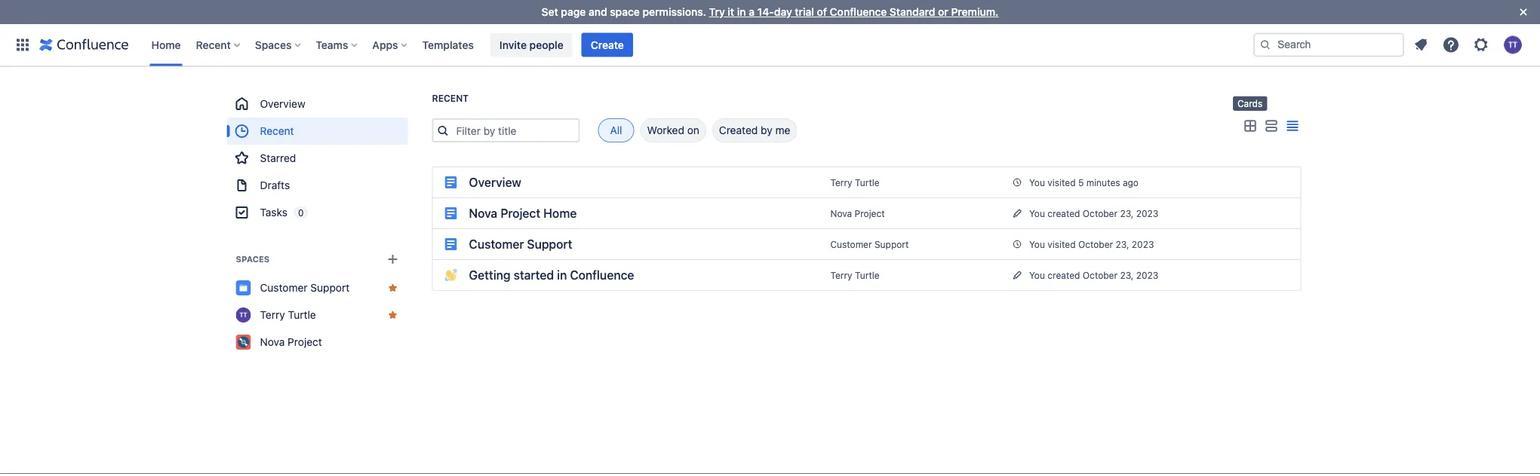 Task type: locate. For each thing, give the bounding box(es) containing it.
nova project home
[[469, 206, 577, 221]]

created for nova project home
[[1048, 208, 1080, 219]]

group containing overview
[[227, 91, 408, 226]]

terry turtle link for getting started in confluence
[[831, 270, 880, 281]]

terry
[[831, 178, 853, 188], [831, 270, 853, 281], [260, 309, 285, 322]]

1 vertical spatial visited
[[1048, 239, 1076, 250]]

set page and space permissions. try it in a 14-day trial of confluence standard or premium.
[[542, 6, 999, 18]]

it
[[728, 6, 735, 18]]

1 vertical spatial you created october 23, 2023
[[1030, 270, 1159, 281]]

0 vertical spatial home
[[151, 38, 181, 51]]

october for in
[[1083, 270, 1118, 281]]

by
[[761, 124, 773, 137]]

1 vertical spatial confluence
[[570, 268, 634, 283]]

1 vertical spatial terry turtle link
[[831, 270, 880, 281]]

a
[[749, 6, 755, 18]]

you created october 23, 2023 down you visited october 23, 2023
[[1030, 270, 1159, 281]]

compact list image
[[1284, 117, 1302, 135]]

help icon image
[[1442, 36, 1461, 54]]

created for getting started in confluence
[[1048, 270, 1080, 281]]

1 vertical spatial unstar this space image
[[387, 309, 399, 322]]

in right started
[[557, 268, 567, 283]]

turtle
[[855, 178, 880, 188], [855, 270, 880, 281], [288, 309, 316, 322]]

close image
[[1515, 3, 1533, 21]]

0 vertical spatial october
[[1083, 208, 1118, 219]]

page image
[[445, 208, 457, 220]]

23,
[[1120, 208, 1134, 219], [1116, 239, 1130, 250], [1120, 270, 1134, 281]]

terry turtle
[[831, 178, 880, 188], [831, 270, 880, 281], [260, 309, 316, 322]]

recent button
[[191, 33, 246, 57]]

1 vertical spatial recent
[[432, 93, 469, 104]]

spaces down tasks
[[236, 255, 270, 265]]

and
[[589, 6, 607, 18]]

home left recent dropdown button
[[151, 38, 181, 51]]

spaces
[[255, 38, 292, 51], [236, 255, 270, 265]]

confluence image
[[39, 36, 129, 54], [39, 36, 129, 54]]

unstar this space image for customer support
[[387, 282, 399, 294]]

invite
[[500, 38, 527, 51]]

all button
[[598, 119, 634, 143]]

visited for overview
[[1048, 177, 1076, 188]]

3 you from the top
[[1030, 239, 1045, 250]]

teams button
[[311, 33, 363, 57]]

1 horizontal spatial nova project link
[[831, 209, 885, 219]]

2 unstar this space image from the top
[[387, 309, 399, 322]]

recent
[[196, 38, 231, 51], [432, 93, 469, 104], [260, 125, 294, 137]]

create link
[[582, 33, 633, 57]]

spaces inside the spaces popup button
[[255, 38, 292, 51]]

1 page image from the top
[[445, 177, 457, 189]]

confluence right started
[[570, 268, 634, 283]]

2 page image from the top
[[445, 239, 457, 251]]

0 vertical spatial you created october 23, 2023
[[1030, 208, 1159, 219]]

0 vertical spatial unstar this space image
[[387, 282, 399, 294]]

in left a
[[737, 6, 746, 18]]

recent down the templates link
[[432, 93, 469, 104]]

tab list
[[580, 119, 797, 143]]

recent inside recent link
[[260, 125, 294, 137]]

terry for overview
[[831, 178, 853, 188]]

appswitcher icon image
[[14, 36, 32, 54]]

banner containing home
[[0, 24, 1541, 66]]

0 vertical spatial terry
[[831, 178, 853, 188]]

2 vertical spatial october
[[1083, 270, 1118, 281]]

permissions.
[[643, 6, 706, 18]]

0 vertical spatial created
[[1048, 208, 1080, 219]]

home
[[151, 38, 181, 51], [544, 206, 577, 221]]

0 horizontal spatial confluence
[[570, 268, 634, 283]]

1 horizontal spatial overview
[[469, 175, 522, 190]]

2 you created october 23, 2023 from the top
[[1030, 270, 1159, 281]]

home link
[[147, 33, 185, 57]]

invite people button
[[491, 33, 573, 57]]

overview
[[260, 98, 305, 110], [469, 175, 522, 190]]

confluence
[[830, 6, 887, 18], [570, 268, 634, 283]]

0 horizontal spatial nova
[[260, 336, 285, 349]]

or
[[938, 6, 949, 18]]

overview up nova project home
[[469, 175, 522, 190]]

on
[[687, 124, 700, 137]]

1 vertical spatial terry turtle
[[831, 270, 880, 281]]

started
[[514, 268, 554, 283]]

you
[[1030, 177, 1045, 188], [1030, 208, 1045, 219], [1030, 239, 1045, 250], [1030, 270, 1045, 281]]

2 vertical spatial 23,
[[1120, 270, 1134, 281]]

0 vertical spatial confluence
[[830, 6, 887, 18]]

invite people
[[500, 38, 564, 51]]

2 visited from the top
[[1048, 239, 1076, 250]]

2 vertical spatial 2023
[[1137, 270, 1159, 281]]

premium.
[[951, 6, 999, 18]]

project
[[501, 206, 541, 221], [855, 209, 885, 219], [288, 336, 322, 349]]

0 vertical spatial nova project
[[831, 209, 885, 219]]

you created october 23, 2023 for getting started in confluence
[[1030, 270, 1159, 281]]

2 vertical spatial recent
[[260, 125, 294, 137]]

2 created from the top
[[1048, 270, 1080, 281]]

minutes
[[1087, 177, 1121, 188]]

1 horizontal spatial customer support link
[[831, 239, 909, 250]]

0 vertical spatial in
[[737, 6, 746, 18]]

cards image
[[1241, 117, 1259, 135]]

settings icon image
[[1473, 36, 1491, 54]]

0
[[298, 208, 304, 218]]

2 horizontal spatial customer support
[[831, 239, 909, 250]]

visited left 5
[[1048, 177, 1076, 188]]

apps button
[[368, 33, 413, 57]]

0 horizontal spatial recent
[[196, 38, 231, 51]]

1 vertical spatial terry
[[831, 270, 853, 281]]

worked on
[[647, 124, 700, 137]]

terry for getting started in confluence
[[831, 270, 853, 281]]

1 you created october 23, 2023 from the top
[[1030, 208, 1159, 219]]

1 horizontal spatial customer
[[469, 237, 524, 252]]

space
[[610, 6, 640, 18]]

confluence right "of"
[[830, 6, 887, 18]]

0 vertical spatial turtle
[[855, 178, 880, 188]]

apps
[[372, 38, 398, 51]]

page
[[561, 6, 586, 18]]

0 vertical spatial visited
[[1048, 177, 1076, 188]]

in
[[737, 6, 746, 18], [557, 268, 567, 283]]

Filter by title field
[[452, 120, 579, 141]]

1 visited from the top
[[1048, 177, 1076, 188]]

nova
[[469, 206, 498, 221], [831, 209, 852, 219], [260, 336, 285, 349]]

0 horizontal spatial home
[[151, 38, 181, 51]]

1 vertical spatial in
[[557, 268, 567, 283]]

0 vertical spatial 23,
[[1120, 208, 1134, 219]]

0 vertical spatial page image
[[445, 177, 457, 189]]

1 horizontal spatial nova project
[[831, 209, 885, 219]]

1 horizontal spatial in
[[737, 6, 746, 18]]

1 vertical spatial home
[[544, 206, 577, 221]]

teams
[[316, 38, 348, 51]]

0 vertical spatial spaces
[[255, 38, 292, 51]]

customer support link
[[831, 239, 909, 250], [227, 275, 408, 302]]

created
[[719, 124, 758, 137]]

0 horizontal spatial nova project
[[260, 336, 322, 349]]

home up 'getting started in confluence'
[[544, 206, 577, 221]]

0 vertical spatial recent
[[196, 38, 231, 51]]

unstar this space image for terry turtle
[[387, 309, 399, 322]]

created down you visited october 23, 2023
[[1048, 270, 1080, 281]]

unstar this space image
[[387, 282, 399, 294], [387, 309, 399, 322]]

customer
[[469, 237, 524, 252], [831, 239, 872, 250], [260, 282, 308, 294]]

recent up starred
[[260, 125, 294, 137]]

2 horizontal spatial customer
[[831, 239, 872, 250]]

customer support
[[469, 237, 573, 252], [831, 239, 909, 250], [260, 282, 350, 294]]

banner
[[0, 24, 1541, 66]]

you created october 23, 2023
[[1030, 208, 1159, 219], [1030, 270, 1159, 281]]

overview link
[[227, 91, 408, 118]]

templates
[[422, 38, 474, 51]]

support
[[527, 237, 573, 252], [875, 239, 909, 250], [310, 282, 350, 294]]

1 you from the top
[[1030, 177, 1045, 188]]

overview up recent link
[[260, 98, 305, 110]]

1 created from the top
[[1048, 208, 1080, 219]]

drafts
[[260, 179, 290, 192]]

1 vertical spatial page image
[[445, 239, 457, 251]]

page image
[[445, 177, 457, 189], [445, 239, 457, 251]]

1 vertical spatial overview
[[469, 175, 522, 190]]

you for project
[[1030, 208, 1045, 219]]

0 horizontal spatial project
[[288, 336, 322, 349]]

1 vertical spatial customer support link
[[227, 275, 408, 302]]

2 you from the top
[[1030, 208, 1045, 219]]

:wave: image
[[445, 269, 457, 282], [445, 269, 457, 282]]

october
[[1083, 208, 1118, 219], [1079, 239, 1113, 250], [1083, 270, 1118, 281]]

terry turtle link for overview
[[831, 178, 880, 188]]

1 vertical spatial turtle
[[855, 270, 880, 281]]

2 vertical spatial turtle
[[288, 309, 316, 322]]

notification icon image
[[1412, 36, 1430, 54]]

cards
[[1238, 98, 1263, 109]]

1 vertical spatial spaces
[[236, 255, 270, 265]]

1 vertical spatial nova project link
[[227, 329, 408, 356]]

1 horizontal spatial recent
[[260, 125, 294, 137]]

terry turtle link
[[831, 178, 880, 188], [831, 270, 880, 281], [227, 302, 408, 329]]

created
[[1048, 208, 1080, 219], [1048, 270, 1080, 281]]

nova project link
[[831, 209, 885, 219], [227, 329, 408, 356]]

1 vertical spatial 2023
[[1132, 239, 1154, 250]]

drafts link
[[227, 172, 408, 199]]

2 vertical spatial terry turtle link
[[227, 302, 408, 329]]

you created october 23, 2023 up you visited october 23, 2023
[[1030, 208, 1159, 219]]

terry turtle for overview
[[831, 178, 880, 188]]

1 vertical spatial october
[[1079, 239, 1113, 250]]

recent right home link
[[196, 38, 231, 51]]

4 you from the top
[[1030, 270, 1045, 281]]

nova project
[[831, 209, 885, 219], [260, 336, 322, 349]]

0 horizontal spatial overview
[[260, 98, 305, 110]]

created by me button
[[712, 119, 797, 143]]

tasks
[[260, 206, 288, 219]]

group
[[227, 91, 408, 226]]

2023
[[1137, 208, 1159, 219], [1132, 239, 1154, 250], [1137, 270, 1159, 281]]

you created october 23, 2023 for nova project home
[[1030, 208, 1159, 219]]

page image down page image
[[445, 239, 457, 251]]

0 vertical spatial terry turtle link
[[831, 178, 880, 188]]

page image up page image
[[445, 177, 457, 189]]

spaces right recent dropdown button
[[255, 38, 292, 51]]

created down 5
[[1048, 208, 1080, 219]]

0 vertical spatial terry turtle
[[831, 178, 880, 188]]

terry turtle for getting started in confluence
[[831, 270, 880, 281]]

1 unstar this space image from the top
[[387, 282, 399, 294]]

0 horizontal spatial customer
[[260, 282, 308, 294]]

of
[[817, 6, 827, 18]]

1 vertical spatial created
[[1048, 270, 1080, 281]]

visited down you visited 5 minutes ago
[[1048, 239, 1076, 250]]

0 vertical spatial nova project link
[[831, 209, 885, 219]]

visited for customer support
[[1048, 239, 1076, 250]]

visited
[[1048, 177, 1076, 188], [1048, 239, 1076, 250]]

page image for overview
[[445, 177, 457, 189]]

14-
[[758, 6, 774, 18]]

0 vertical spatial 2023
[[1137, 208, 1159, 219]]



Task type: describe. For each thing, give the bounding box(es) containing it.
home inside the global element
[[151, 38, 181, 51]]

23, for home
[[1120, 208, 1134, 219]]

create
[[591, 38, 624, 51]]

0 horizontal spatial in
[[557, 268, 567, 283]]

2 horizontal spatial project
[[855, 209, 885, 219]]

ago
[[1123, 177, 1139, 188]]

getting
[[469, 268, 511, 283]]

getting started in confluence
[[469, 268, 634, 283]]

recent link
[[227, 118, 408, 145]]

1 horizontal spatial customer support
[[469, 237, 573, 252]]

worked on button
[[640, 119, 706, 143]]

2023 for home
[[1137, 208, 1159, 219]]

spaces button
[[250, 33, 307, 57]]

2 horizontal spatial nova
[[831, 209, 852, 219]]

5
[[1079, 177, 1084, 188]]

created by me
[[719, 124, 791, 137]]

october for home
[[1083, 208, 1118, 219]]

1 horizontal spatial support
[[527, 237, 573, 252]]

0 horizontal spatial nova project link
[[227, 329, 408, 356]]

cards tooltip
[[1233, 96, 1267, 111]]

2 vertical spatial terry
[[260, 309, 285, 322]]

turtle for overview
[[855, 178, 880, 188]]

create a space image
[[384, 251, 402, 269]]

project inside nova project link
[[288, 336, 322, 349]]

tab list containing all
[[580, 119, 797, 143]]

me
[[776, 124, 791, 137]]

people
[[530, 38, 564, 51]]

1 horizontal spatial project
[[501, 206, 541, 221]]

try it in a 14-day trial of confluence standard or premium. link
[[709, 6, 999, 18]]

starred link
[[227, 145, 408, 172]]

Search field
[[1254, 33, 1405, 57]]

all
[[610, 124, 622, 137]]

try
[[709, 6, 725, 18]]

list image
[[1262, 117, 1281, 135]]

0 vertical spatial overview
[[260, 98, 305, 110]]

2 horizontal spatial support
[[875, 239, 909, 250]]

0 horizontal spatial customer support link
[[227, 275, 408, 302]]

you for started
[[1030, 270, 1045, 281]]

starred
[[260, 152, 296, 165]]

day
[[774, 6, 792, 18]]

templates link
[[418, 33, 478, 57]]

0 horizontal spatial support
[[310, 282, 350, 294]]

turtle for getting started in confluence
[[855, 270, 880, 281]]

you for support
[[1030, 239, 1045, 250]]

0 vertical spatial customer support link
[[831, 239, 909, 250]]

23, for in
[[1120, 270, 1134, 281]]

1 vertical spatial nova project
[[260, 336, 322, 349]]

search image
[[1260, 39, 1272, 51]]

your profile and preferences image
[[1504, 36, 1522, 54]]

trial
[[795, 6, 814, 18]]

standard
[[890, 6, 936, 18]]

1 horizontal spatial home
[[544, 206, 577, 221]]

worked
[[647, 124, 685, 137]]

1 vertical spatial 23,
[[1116, 239, 1130, 250]]

global element
[[9, 24, 1251, 66]]

2023 for in
[[1137, 270, 1159, 281]]

recent inside recent dropdown button
[[196, 38, 231, 51]]

you visited 5 minutes ago
[[1030, 177, 1139, 188]]

1 horizontal spatial confluence
[[830, 6, 887, 18]]

set
[[542, 6, 558, 18]]

page image for customer support
[[445, 239, 457, 251]]

0 horizontal spatial customer support
[[260, 282, 350, 294]]

1 horizontal spatial nova
[[469, 206, 498, 221]]

2 horizontal spatial recent
[[432, 93, 469, 104]]

2 vertical spatial terry turtle
[[260, 309, 316, 322]]

you visited october 23, 2023
[[1030, 239, 1154, 250]]



Task type: vqa. For each thing, say whether or not it's contained in the screenshot.
1st comms from the bottom of the page
no



